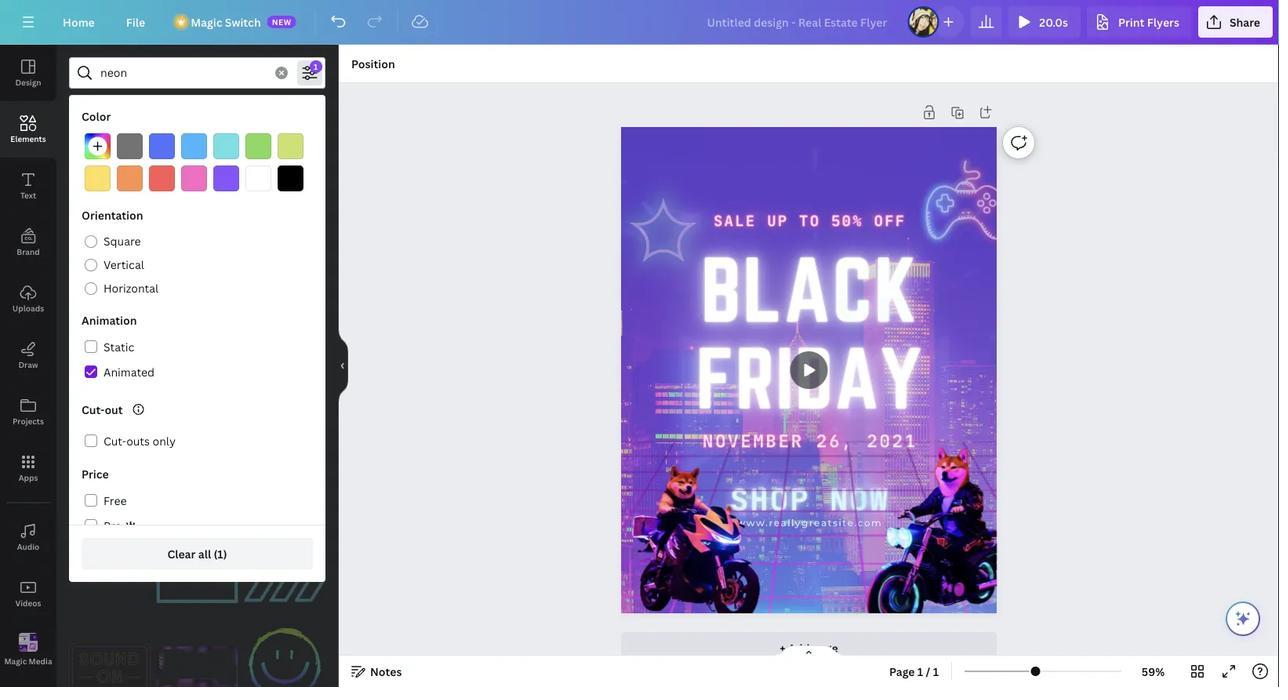 Task type: vqa. For each thing, say whether or not it's contained in the screenshot.
"Bed With Pillow  Home Furniture Icon"
no



Task type: describe. For each thing, give the bounding box(es) containing it.
animation group
[[82, 334, 307, 384]]

neon line
[[199, 147, 250, 162]]

cut-outs only
[[104, 433, 176, 448]]

white image
[[246, 166, 271, 191]]

show pages image
[[771, 645, 847, 657]]

0 horizontal spatial audio button
[[0, 509, 56, 566]]

all
[[75, 102, 89, 117]]

position
[[351, 56, 395, 71]]

Design title text field
[[695, 6, 902, 38]]

only
[[153, 433, 176, 448]]

home link
[[50, 6, 107, 38]]

home
[[63, 15, 95, 29]]

text button
[[0, 158, 56, 214]]

neon circle button
[[266, 139, 347, 170]]

shop now
[[730, 481, 890, 517]]

sale up to 50% off
[[714, 212, 906, 230]]

brand button
[[0, 214, 56, 271]]

apps button
[[0, 440, 56, 497]]

black
[[701, 241, 919, 338]]

neon for neon background
[[79, 147, 107, 162]]

Purple button
[[213, 166, 239, 191]]

position button
[[345, 51, 401, 76]]

yellow image
[[85, 166, 111, 191]]

Yellow button
[[85, 166, 111, 191]]

print flyers button
[[1087, 6, 1192, 38]]

pro
[[104, 518, 122, 533]]

orange image
[[117, 166, 143, 191]]

page
[[890, 664, 915, 679]]

page 1 / 1
[[890, 664, 939, 679]]

outs
[[126, 433, 150, 448]]

/
[[926, 664, 931, 679]]

design button
[[0, 45, 56, 101]]

1 horizontal spatial videos
[[213, 102, 249, 117]]

background
[[110, 147, 173, 162]]

+ add page
[[780, 641, 838, 656]]

page
[[813, 641, 838, 656]]

+
[[780, 641, 786, 656]]

text
[[20, 190, 36, 200]]

50%
[[831, 212, 864, 230]]

20.0s button
[[1008, 6, 1081, 38]]

clear
[[167, 546, 196, 561]]

color option group
[[82, 130, 307, 195]]

2021
[[867, 430, 918, 452]]

circle
[[307, 147, 336, 162]]

add a new color image
[[85, 133, 111, 159]]

White button
[[246, 166, 271, 191]]

switch
[[225, 15, 261, 29]]

0 horizontal spatial videos button
[[0, 566, 56, 622]]

magic for magic media
[[4, 656, 27, 667]]

line
[[230, 147, 250, 162]]

59% button
[[1128, 659, 1179, 684]]

to
[[799, 212, 821, 230]]

magic media
[[4, 656, 52, 667]]

magic for magic switch
[[191, 15, 222, 29]]

Turquoise blue button
[[213, 133, 239, 159]]

Orange button
[[117, 166, 143, 191]]

Light blue button
[[181, 133, 207, 159]]

yellow image
[[85, 166, 111, 191]]

clear all (1)
[[167, 546, 227, 561]]

uploads
[[12, 303, 44, 313]]

neon background button
[[69, 139, 183, 170]]

projects button
[[0, 384, 56, 440]]

Coral red button
[[149, 166, 175, 191]]

hide image
[[338, 328, 348, 404]]

Grass green button
[[246, 133, 271, 159]]

magic switch
[[191, 15, 261, 29]]

#737373 image
[[117, 133, 143, 159]]

royal blue image
[[149, 133, 175, 159]]

now
[[830, 481, 890, 517]]

videos inside side panel tab list
[[15, 598, 41, 608]]

sale
[[714, 212, 757, 230]]

cut-out
[[82, 402, 123, 417]]

orientation option group
[[82, 229, 307, 300]]

cut- for outs
[[104, 433, 126, 448]]

draw button
[[0, 327, 56, 384]]

price group
[[82, 488, 307, 538]]

november 26, 2021
[[703, 430, 918, 452]]

animated
[[104, 364, 155, 379]]

static
[[104, 339, 134, 354]]

free
[[104, 493, 127, 508]]

20.0s
[[1040, 15, 1068, 29]]

file
[[126, 15, 145, 29]]

color
[[82, 109, 111, 124]]

print flyers
[[1119, 15, 1180, 29]]

animation
[[82, 313, 137, 327]]

friday
[[696, 333, 923, 424]]

print
[[1119, 15, 1145, 29]]

all
[[198, 546, 211, 561]]

square
[[104, 233, 141, 248]]

orientation
[[82, 207, 143, 222]]



Task type: locate. For each thing, give the bounding box(es) containing it.
flyers
[[1147, 15, 1180, 29]]

1 vertical spatial videos button
[[0, 566, 56, 622]]

0 vertical spatial videos
[[213, 102, 249, 117]]

1 right /
[[933, 664, 939, 679]]

+ add page button
[[621, 632, 997, 664]]

magic inside main menu bar
[[191, 15, 222, 29]]

videos button up turquoise blue button on the top
[[206, 95, 255, 125]]

share button
[[1199, 6, 1273, 38]]

photos button
[[156, 95, 206, 125]]

graphics
[[102, 102, 150, 117]]

#737373 image
[[117, 133, 143, 159]]

1 vertical spatial audio
[[17, 541, 39, 552]]

black image
[[278, 166, 304, 191], [278, 166, 304, 191]]

0 horizontal spatial magic
[[4, 656, 27, 667]]

white image
[[246, 166, 271, 191]]

audio down apps
[[17, 541, 39, 552]]

colorful spotlight image
[[621, 169, 945, 678], [783, 176, 1107, 685]]

1
[[918, 664, 923, 679], [933, 664, 939, 679]]

up
[[767, 212, 789, 230]]

turquoise blue image
[[213, 133, 239, 159]]

Lime button
[[278, 133, 304, 159]]

0 horizontal spatial audio
[[17, 541, 39, 552]]

cut-
[[82, 402, 105, 417], [104, 433, 126, 448]]

1 horizontal spatial audio button
[[307, 95, 351, 125]]

royal blue image
[[149, 133, 175, 159]]

0 horizontal spatial videos
[[15, 598, 41, 608]]

graphics button
[[96, 95, 156, 125]]

26,
[[816, 430, 854, 452]]

videos up turquoise blue button on the top
[[213, 102, 249, 117]]

audio up circle
[[313, 102, 344, 117]]

new
[[272, 16, 292, 27]]

videos button
[[206, 95, 255, 125], [0, 566, 56, 622]]

cut- down out
[[104, 433, 126, 448]]

light blue image
[[181, 133, 207, 159]]

neon
[[79, 147, 107, 162], [199, 147, 228, 162], [276, 147, 305, 162]]

neon background
[[79, 147, 173, 162]]

Pink button
[[181, 166, 207, 191]]

apps
[[19, 472, 38, 483]]

horizontal
[[104, 280, 159, 295]]

59%
[[1142, 664, 1165, 679]]

0 vertical spatial cut-
[[82, 402, 105, 417]]

cut- down animated
[[82, 402, 105, 417]]

neon line button
[[189, 139, 260, 170]]

photos
[[162, 102, 200, 117]]

Search elements search field
[[100, 58, 266, 88]]

shapes button
[[255, 95, 307, 125]]

main menu bar
[[0, 0, 1279, 45]]

3 neon from the left
[[276, 147, 305, 162]]

off
[[874, 212, 906, 230]]

file button
[[114, 6, 158, 38]]

neon inside button
[[79, 147, 107, 162]]

elements
[[10, 133, 46, 144]]

add a new color image
[[85, 133, 111, 159]]

uploads button
[[0, 271, 56, 327]]

purple image
[[213, 166, 239, 191]]

1 vertical spatial audio button
[[0, 509, 56, 566]]

0 vertical spatial audio
[[313, 102, 344, 117]]

2 neon from the left
[[199, 147, 228, 162]]

0 vertical spatial videos button
[[206, 95, 255, 125]]

clear all (1) button
[[82, 538, 313, 569]]

design
[[15, 77, 41, 87]]

cut- for out
[[82, 402, 105, 417]]

shapes
[[261, 102, 300, 117]]

pink image
[[181, 166, 207, 191], [181, 166, 207, 191]]

neon for neon circle
[[276, 147, 305, 162]]

0 horizontal spatial neon
[[79, 147, 107, 162]]

brand
[[17, 246, 40, 257]]

0 horizontal spatial 1
[[918, 664, 923, 679]]

side panel tab list
[[0, 45, 56, 679]]

coral red image
[[149, 166, 175, 191], [149, 166, 175, 191]]

1 vertical spatial magic
[[4, 656, 27, 667]]

videos up magic media button
[[15, 598, 41, 608]]

share
[[1230, 15, 1261, 29]]

1 vertical spatial videos
[[15, 598, 41, 608]]

2 1 from the left
[[933, 664, 939, 679]]

1 vertical spatial cut-
[[104, 433, 126, 448]]

videos
[[213, 102, 249, 117], [15, 598, 41, 608]]

1 horizontal spatial 1
[[933, 664, 939, 679]]

1 left /
[[918, 664, 923, 679]]

magic inside magic media button
[[4, 656, 27, 667]]

out
[[105, 402, 123, 417]]

audio button down apps
[[0, 509, 56, 566]]

light blue image
[[181, 133, 207, 159]]

media
[[29, 656, 52, 667]]

turquoise blue image
[[213, 133, 239, 159]]

grass green image
[[246, 133, 271, 159], [246, 133, 271, 159]]

Royal blue button
[[149, 133, 175, 159]]

2 horizontal spatial neon
[[276, 147, 305, 162]]

0 vertical spatial audio button
[[307, 95, 351, 125]]

Black button
[[278, 166, 304, 191]]

www.reallygreatsite.com
[[737, 517, 883, 529]]

notes button
[[345, 659, 408, 684]]

magic left switch
[[191, 15, 222, 29]]

november
[[703, 430, 804, 452]]

0 vertical spatial magic
[[191, 15, 222, 29]]

lime image
[[278, 133, 304, 159], [278, 133, 304, 159]]

price
[[82, 466, 109, 481]]

magic media button
[[0, 622, 56, 679]]

1 horizontal spatial magic
[[191, 15, 222, 29]]

audio
[[313, 102, 344, 117], [17, 541, 39, 552]]

magic left media
[[4, 656, 27, 667]]

1 horizontal spatial videos button
[[206, 95, 255, 125]]

elements button
[[0, 101, 56, 158]]

audio button
[[307, 95, 351, 125], [0, 509, 56, 566]]

1 horizontal spatial neon
[[199, 147, 228, 162]]

neon for neon line
[[199, 147, 228, 162]]

orange image
[[117, 166, 143, 191]]

purple image
[[213, 166, 239, 191]]

videos button up magic media
[[0, 566, 56, 622]]

audio button up circle
[[307, 95, 351, 125]]

add
[[788, 641, 810, 656]]

projects
[[13, 416, 44, 426]]

#737373 button
[[117, 133, 143, 159]]

1 neon from the left
[[79, 147, 107, 162]]

all button
[[69, 95, 96, 125]]

1 1 from the left
[[918, 664, 923, 679]]

1 horizontal spatial audio
[[313, 102, 344, 117]]

draw
[[18, 359, 38, 370]]

notes
[[370, 664, 402, 679]]

shop
[[730, 481, 810, 517]]

audio inside side panel tab list
[[17, 541, 39, 552]]

neon circle
[[276, 147, 336, 162]]

canva assistant image
[[1234, 610, 1253, 628]]

vertical
[[104, 257, 144, 272]]

magic
[[191, 15, 222, 29], [4, 656, 27, 667]]

(1)
[[214, 546, 227, 561]]



